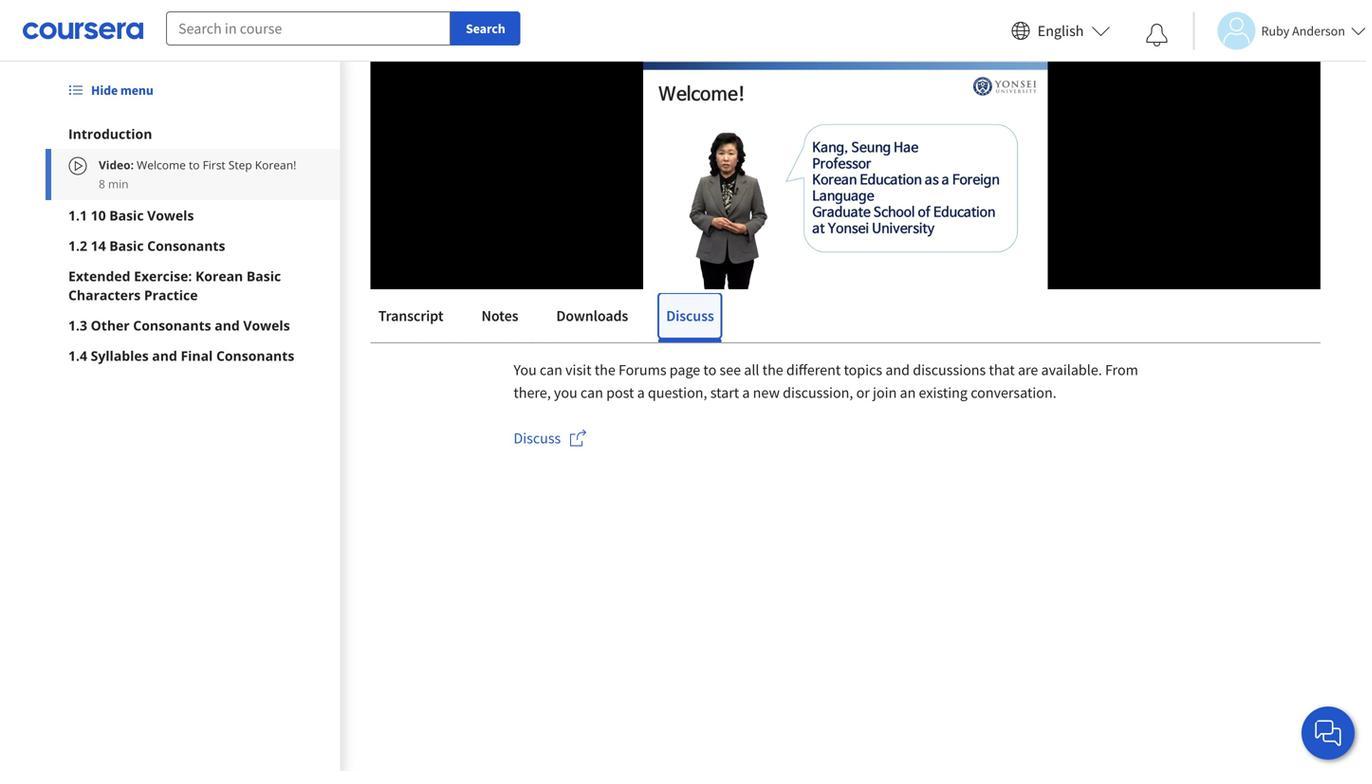 Task type: describe. For each thing, give the bounding box(es) containing it.
1.4
[[68, 347, 87, 365]]

existing
[[919, 384, 968, 403]]

to inside you can visit the forums page to see all the different topics and discussions that are available. from there, you can post a question, start a new discussion, or join an existing conversation.
[[704, 361, 717, 380]]

and inside dropdown button
[[152, 347, 177, 365]]

2 the from the left
[[763, 361, 784, 380]]

discuss inside discuss button
[[667, 307, 715, 326]]

video: welcome to first step korean! 8 min
[[99, 157, 296, 192]]

show notifications image
[[1146, 24, 1169, 47]]

pause image
[[385, 282, 404, 297]]

0:18
[[461, 281, 487, 299]]

consonants inside 1.4 syllables and final consonants dropdown button
[[216, 347, 295, 365]]

1.1 10 basic vowels
[[68, 206, 194, 225]]

available.
[[1042, 361, 1103, 380]]

extended exercise: korean basic characters practice
[[68, 267, 281, 304]]

mute image
[[416, 280, 440, 299]]

step inside the video: welcome to first step korean! 8 min
[[229, 157, 252, 173]]

practice
[[144, 286, 198, 304]]

discussion,
[[783, 384, 854, 403]]

or
[[857, 384, 870, 403]]

min
[[108, 176, 129, 192]]

all
[[744, 361, 760, 380]]

ruby anderson
[[1262, 22, 1346, 39]]

8:07
[[508, 281, 534, 299]]

1 vertical spatial welcome
[[371, 254, 474, 287]]

1.3
[[68, 317, 87, 335]]

that
[[990, 361, 1016, 380]]

search
[[466, 20, 506, 37]]

question,
[[648, 384, 708, 403]]

forums
[[619, 361, 667, 380]]

syllables
[[91, 347, 149, 365]]

introduction
[[68, 125, 152, 143]]

from
[[1106, 361, 1139, 380]]

to inside the video: welcome to first step korean! 8 min
[[189, 157, 200, 173]]

chat with us image
[[1314, 719, 1344, 749]]

topics
[[844, 361, 883, 380]]

1.3 other consonants and vowels
[[68, 317, 290, 335]]

hide menu
[[91, 82, 153, 99]]

and inside you can visit the forums page to see all the different topics and discussions that are available. from there, you can post a question, start a new discussion, or join an existing conversation.
[[886, 361, 910, 380]]

related lecture content tabs tab list
[[371, 293, 1321, 343]]

you
[[514, 361, 537, 380]]

14
[[91, 237, 106, 255]]

1.1
[[68, 206, 87, 225]]

welcome to first step korean!
[[371, 254, 709, 287]]

different
[[787, 361, 841, 380]]

menu
[[120, 82, 153, 99]]

you can visit the forums page to see all the different topics and discussions that are available. from there, you can post a question, start a new discussion, or join an existing conversation.
[[514, 361, 1139, 403]]

final
[[181, 347, 213, 365]]

an
[[900, 384, 916, 403]]

basic for consonants
[[109, 237, 144, 255]]

notes
[[482, 307, 519, 326]]

transcript
[[379, 307, 444, 326]]

downloads button
[[549, 293, 636, 339]]

post
[[607, 384, 635, 403]]

basic for vowels
[[109, 206, 144, 225]]

other
[[91, 317, 130, 335]]

you
[[554, 384, 578, 403]]

hide menu button
[[61, 73, 161, 107]]

hide
[[91, 82, 118, 99]]

see
[[720, 361, 741, 380]]

0 minutes 18 seconds element
[[461, 281, 487, 299]]

vowels inside dropdown button
[[147, 206, 194, 225]]

1.3 other consonants and vowels button
[[68, 316, 318, 335]]

1 horizontal spatial can
[[581, 384, 604, 403]]

join
[[873, 384, 897, 403]]

1.2 14 basic consonants
[[68, 237, 225, 255]]

korean! inside the video: welcome to first step korean! 8 min
[[255, 157, 296, 173]]

characters
[[68, 286, 141, 304]]

exercise:
[[134, 267, 192, 285]]

korean
[[196, 267, 243, 285]]

0 vertical spatial can
[[540, 361, 563, 380]]

vowels inside dropdown button
[[243, 317, 290, 335]]

and inside dropdown button
[[215, 317, 240, 335]]

extended exercise: korean basic characters practice button
[[68, 267, 318, 305]]

ruby anderson button
[[1194, 12, 1367, 50]]

are
[[1019, 361, 1039, 380]]

1 vertical spatial korean!
[[620, 254, 709, 287]]



Task type: vqa. For each thing, say whether or not it's contained in the screenshot.
EXTENDED EXERCISE: KOREAN BASIC CHARACTERS PRACTICE 'dropdown button'
yes



Task type: locate. For each thing, give the bounding box(es) containing it.
0 vertical spatial first
[[203, 157, 226, 173]]

consonants down 1.1 10 basic vowels dropdown button
[[147, 237, 225, 255]]

Search in course text field
[[166, 11, 451, 46]]

1 horizontal spatial welcome
[[371, 254, 474, 287]]

to down introduction dropdown button
[[189, 157, 200, 173]]

2 vertical spatial consonants
[[216, 347, 295, 365]]

8
[[99, 176, 105, 192]]

extended
[[68, 267, 131, 285]]

welcome down introduction dropdown button
[[137, 157, 186, 173]]

0:18 / 8:07
[[461, 281, 534, 299]]

0 horizontal spatial can
[[540, 361, 563, 380]]

a right post
[[638, 384, 645, 403]]

0 vertical spatial consonants
[[147, 237, 225, 255]]

introduction button
[[68, 124, 318, 143]]

0 horizontal spatial welcome
[[137, 157, 186, 173]]

korean!
[[255, 157, 296, 173], [620, 254, 709, 287]]

0 horizontal spatial a
[[638, 384, 645, 403]]

2 horizontal spatial and
[[886, 361, 910, 380]]

step
[[229, 157, 252, 173], [564, 254, 615, 287]]

can
[[540, 361, 563, 380], [581, 384, 604, 403]]

consonants inside the 1.3 other consonants and vowels dropdown button
[[133, 317, 211, 335]]

0 horizontal spatial step
[[229, 157, 252, 173]]

2 a from the left
[[743, 384, 750, 403]]

first down introduction dropdown button
[[203, 157, 226, 173]]

discuss inside discuss link
[[514, 429, 561, 448]]

8 minutes 07 seconds element
[[508, 281, 534, 299]]

step down introduction dropdown button
[[229, 157, 252, 173]]

vowels up 1.2 14 basic consonants dropdown button
[[147, 206, 194, 225]]

discuss link
[[514, 429, 588, 452]]

0 horizontal spatial first
[[203, 157, 226, 173]]

english
[[1038, 21, 1085, 40]]

a left new
[[743, 384, 750, 403]]

and up an
[[886, 361, 910, 380]]

consonants
[[147, 237, 225, 255], [133, 317, 211, 335], [216, 347, 295, 365]]

1 vertical spatial first
[[508, 254, 559, 287]]

1.4 syllables and final consonants
[[68, 347, 295, 365]]

2 vertical spatial to
[[704, 361, 717, 380]]

conversation.
[[971, 384, 1057, 403]]

1 the from the left
[[595, 361, 616, 380]]

coursera image
[[23, 15, 143, 46]]

/
[[495, 281, 500, 299]]

1 vertical spatial consonants
[[133, 317, 211, 335]]

1 vertical spatial basic
[[109, 237, 144, 255]]

korean! up discuss button
[[620, 254, 709, 287]]

1 horizontal spatial step
[[564, 254, 615, 287]]

first right /
[[508, 254, 559, 287]]

vowels up 1.4 syllables and final consonants dropdown button
[[243, 317, 290, 335]]

basic right 10
[[109, 206, 144, 225]]

0 horizontal spatial korean!
[[255, 157, 296, 173]]

1 horizontal spatial and
[[215, 317, 240, 335]]

full screen image
[[1290, 280, 1315, 299]]

1 horizontal spatial to
[[480, 254, 503, 287]]

first
[[203, 157, 226, 173], [508, 254, 559, 287]]

page
[[670, 361, 701, 380]]

2 horizontal spatial to
[[704, 361, 717, 380]]

new
[[753, 384, 780, 403]]

0 vertical spatial step
[[229, 157, 252, 173]]

basic
[[109, 206, 144, 225], [109, 237, 144, 255], [247, 267, 281, 285]]

0 horizontal spatial to
[[189, 157, 200, 173]]

10
[[91, 206, 106, 225]]

0 horizontal spatial the
[[595, 361, 616, 380]]

consonants right the final
[[216, 347, 295, 365]]

2 vertical spatial basic
[[247, 267, 281, 285]]

basic inside extended exercise: korean basic characters practice
[[247, 267, 281, 285]]

discuss
[[667, 307, 715, 326], [514, 429, 561, 448]]

a
[[638, 384, 645, 403], [743, 384, 750, 403]]

0 vertical spatial to
[[189, 157, 200, 173]]

the right all
[[763, 361, 784, 380]]

ruby
[[1262, 22, 1290, 39]]

0 horizontal spatial discuss
[[514, 429, 561, 448]]

basic right korean
[[247, 267, 281, 285]]

1 horizontal spatial korean!
[[620, 254, 709, 287]]

there,
[[514, 384, 551, 403]]

notes button
[[474, 293, 526, 339]]

0 vertical spatial welcome
[[137, 157, 186, 173]]

1.2 14 basic consonants button
[[68, 236, 318, 255]]

vowels
[[147, 206, 194, 225], [243, 317, 290, 335]]

1 vertical spatial vowels
[[243, 317, 290, 335]]

0 horizontal spatial vowels
[[147, 206, 194, 225]]

search button
[[451, 11, 521, 46]]

1 horizontal spatial discuss
[[667, 307, 715, 326]]

and
[[215, 317, 240, 335], [152, 347, 177, 365], [886, 361, 910, 380]]

the
[[595, 361, 616, 380], [763, 361, 784, 380]]

transcript button
[[371, 293, 451, 339]]

welcome up transcript button
[[371, 254, 474, 287]]

1 vertical spatial can
[[581, 384, 604, 403]]

korean! down introduction dropdown button
[[255, 157, 296, 173]]

the right visit
[[595, 361, 616, 380]]

0 horizontal spatial and
[[152, 347, 177, 365]]

1.4 syllables and final consonants button
[[68, 346, 318, 365]]

consonants down practice on the left of the page
[[133, 317, 211, 335]]

0 vertical spatial discuss
[[667, 307, 715, 326]]

and up 1.4 syllables and final consonants dropdown button
[[215, 317, 240, 335]]

discuss button
[[659, 293, 722, 339]]

1 horizontal spatial vowels
[[243, 317, 290, 335]]

welcome inside the video: welcome to first step korean! 8 min
[[137, 157, 186, 173]]

1.1 10 basic vowels button
[[68, 206, 318, 225]]

discussions
[[913, 361, 987, 380]]

0 vertical spatial vowels
[[147, 206, 194, 225]]

downloads
[[557, 307, 629, 326]]

discuss up page
[[667, 307, 715, 326]]

basic right 14
[[109, 237, 144, 255]]

welcome
[[137, 157, 186, 173], [371, 254, 474, 287]]

first inside the video: welcome to first step korean! 8 min
[[203, 157, 226, 173]]

discuss down there,
[[514, 429, 561, 448]]

start
[[711, 384, 740, 403]]

and left the final
[[152, 347, 177, 365]]

1 horizontal spatial the
[[763, 361, 784, 380]]

anderson
[[1293, 22, 1346, 39]]

visit
[[566, 361, 592, 380]]

1 a from the left
[[638, 384, 645, 403]]

1 vertical spatial to
[[480, 254, 503, 287]]

consonants inside 1.2 14 basic consonants dropdown button
[[147, 237, 225, 255]]

1.2
[[68, 237, 87, 255]]

step up downloads button
[[564, 254, 615, 287]]

to left see at the right top of the page
[[704, 361, 717, 380]]

1 horizontal spatial first
[[508, 254, 559, 287]]

basic inside dropdown button
[[109, 237, 144, 255]]

1 vertical spatial step
[[564, 254, 615, 287]]

1 vertical spatial discuss
[[514, 429, 561, 448]]

0 vertical spatial korean!
[[255, 157, 296, 173]]

video:
[[99, 157, 134, 173]]

english button
[[1004, 0, 1119, 62]]

0 vertical spatial basic
[[109, 206, 144, 225]]

to left 8:07
[[480, 254, 503, 287]]

1 horizontal spatial a
[[743, 384, 750, 403]]

to
[[189, 157, 200, 173], [480, 254, 503, 287], [704, 361, 717, 380]]



